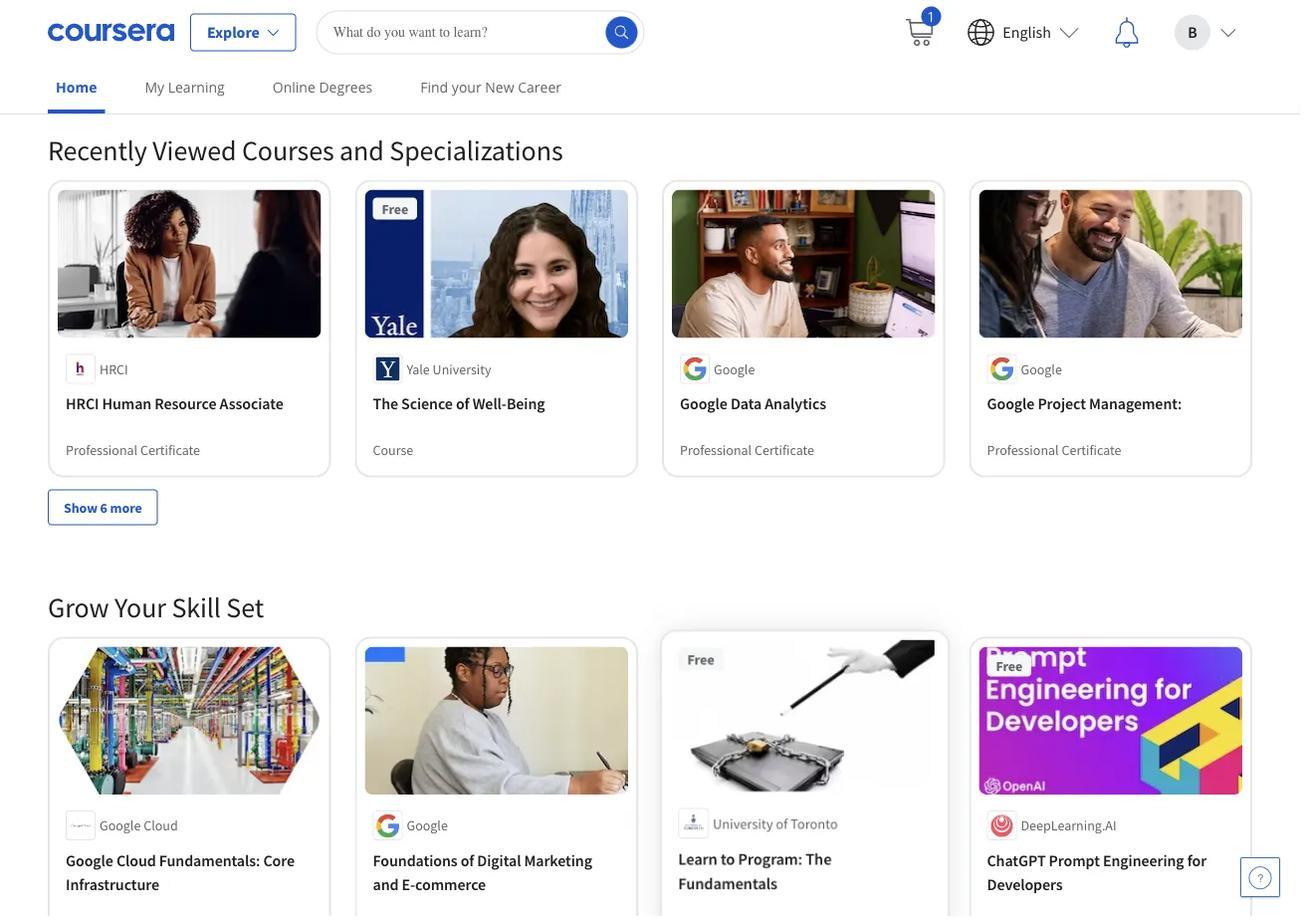 Task type: locate. For each thing, give the bounding box(es) containing it.
0 horizontal spatial professional certificate
[[66, 441, 200, 458]]

show inside "button"
[[64, 498, 97, 516]]

0 vertical spatial and
[[340, 133, 384, 167]]

new
[[485, 78, 514, 97]]

certificate down analytics
[[755, 441, 815, 458]]

cloud
[[144, 817, 178, 835], [116, 851, 156, 870]]

of left toronto
[[776, 816, 788, 834]]

online degrees
[[273, 78, 373, 97]]

2 vertical spatial of
[[461, 851, 474, 870]]

0 vertical spatial university
[[433, 360, 491, 378]]

certificate
[[140, 441, 200, 458], [755, 441, 815, 458], [1062, 441, 1122, 458]]

professional down human
[[66, 441, 138, 458]]

2 horizontal spatial professional
[[987, 441, 1059, 458]]

free inside 'recently viewed courses and specializations collection' element
[[382, 200, 408, 218]]

0 horizontal spatial professional
[[66, 441, 138, 458]]

university up the science of well-being
[[433, 360, 491, 378]]

free
[[382, 200, 408, 218], [689, 654, 715, 672], [996, 657, 1023, 675]]

1 horizontal spatial university
[[714, 816, 773, 834]]

2 show from the top
[[64, 498, 97, 516]]

1 vertical spatial show
[[64, 498, 97, 516]]

and left e- in the left of the page
[[373, 874, 399, 894]]

b
[[1188, 22, 1198, 42]]

hrci for hrci human resource associate
[[66, 394, 99, 414]]

program:
[[739, 850, 802, 870]]

my learning link
[[137, 65, 233, 110]]

0 vertical spatial show
[[64, 41, 97, 59]]

science
[[401, 394, 453, 414]]

fundamentals:
[[159, 851, 260, 870]]

professional for human
[[66, 441, 138, 458]]

1 more from the top
[[110, 41, 142, 59]]

3 professional from the left
[[987, 441, 1059, 458]]

recently viewed courses and specializations
[[48, 133, 563, 167]]

and down degrees at top left
[[340, 133, 384, 167]]

1 vertical spatial more
[[110, 498, 142, 516]]

1 show from the top
[[64, 41, 97, 59]]

show 8 more
[[64, 41, 142, 59]]

b button
[[1159, 0, 1253, 64]]

0 horizontal spatial certificate
[[140, 441, 200, 458]]

hrci human resource associate link
[[66, 392, 313, 416]]

of up commerce
[[461, 851, 474, 870]]

free for fundamentals
[[689, 654, 715, 672]]

1 horizontal spatial professional
[[680, 441, 752, 458]]

english button
[[951, 0, 1095, 64]]

more right 8
[[110, 41, 142, 59]]

cloud for google cloud
[[144, 817, 178, 835]]

professional certificate down human
[[66, 441, 200, 458]]

1 vertical spatial the
[[805, 850, 831, 870]]

of left the well-
[[456, 394, 470, 414]]

being
[[507, 394, 545, 414]]

2 certificate from the left
[[755, 441, 815, 458]]

most popular certificates collection element
[[36, 0, 1265, 100]]

more right "6" at the left bottom
[[110, 498, 142, 516]]

0 vertical spatial cloud
[[144, 817, 178, 835]]

professional certificate
[[66, 441, 200, 458], [680, 441, 815, 458], [987, 441, 1122, 458]]

1 horizontal spatial professional certificate
[[680, 441, 815, 458]]

more inside button
[[110, 41, 142, 59]]

hrci left human
[[66, 394, 99, 414]]

certificate down google project management:
[[1062, 441, 1122, 458]]

show for show 8 more
[[64, 41, 97, 59]]

skill
[[172, 589, 221, 624]]

the left the science at the left top of the page
[[373, 394, 398, 414]]

of
[[456, 394, 470, 414], [776, 816, 788, 834], [461, 851, 474, 870]]

1 certificate from the left
[[140, 441, 200, 458]]

0 horizontal spatial university
[[433, 360, 491, 378]]

professional certificate down data
[[680, 441, 815, 458]]

and inside 'recently viewed courses and specializations collection' element
[[340, 133, 384, 167]]

3 professional certificate from the left
[[987, 441, 1122, 458]]

professional certificate down project
[[987, 441, 1122, 458]]

1 horizontal spatial the
[[805, 850, 831, 870]]

None search field
[[316, 10, 645, 54]]

of for university of toronto
[[776, 816, 788, 834]]

and inside the foundations of digital marketing and e-commerce
[[373, 874, 399, 894]]

of inside the foundations of digital marketing and e-commerce
[[461, 851, 474, 870]]

show for show 6 more
[[64, 498, 97, 516]]

1 vertical spatial cloud
[[116, 851, 156, 870]]

2 professional certificate from the left
[[680, 441, 815, 458]]

explore
[[207, 22, 260, 42]]

2 horizontal spatial certificate
[[1062, 441, 1122, 458]]

show left 8
[[64, 41, 97, 59]]

toronto
[[790, 816, 837, 834]]

0 vertical spatial the
[[373, 394, 398, 414]]

hrci up human
[[100, 360, 128, 378]]

2 professional from the left
[[680, 441, 752, 458]]

fundamentals
[[679, 874, 777, 894]]

more inside "button"
[[110, 498, 142, 516]]

0 horizontal spatial the
[[373, 394, 398, 414]]

of for foundations of digital marketing and e-commerce
[[461, 851, 474, 870]]

0 horizontal spatial hrci
[[66, 394, 99, 414]]

the down toronto
[[805, 850, 831, 870]]

google cloud fundamentals: core infrastructure
[[66, 851, 295, 894]]

foundations
[[373, 851, 458, 870]]

learn to program: the fundamentals
[[679, 850, 831, 894]]

foundations of digital marketing and e-commerce
[[373, 851, 592, 894]]

1 vertical spatial university
[[714, 816, 773, 834]]

recently viewed courses and specializations collection element
[[36, 100, 1265, 557]]

explore button
[[190, 13, 296, 51]]

cloud inside google cloud fundamentals: core infrastructure
[[116, 851, 156, 870]]

certificate for analytics
[[755, 441, 815, 458]]

1 vertical spatial hrci
[[66, 394, 99, 414]]

data
[[731, 394, 762, 414]]

1 professional certificate from the left
[[66, 441, 200, 458]]

resource
[[155, 394, 217, 414]]

2 horizontal spatial free
[[996, 657, 1023, 675]]

coursera image
[[48, 16, 174, 48]]

hrci inside hrci human resource associate link
[[66, 394, 99, 414]]

google data analytics link
[[680, 392, 928, 416]]

my
[[145, 78, 164, 97]]

university
[[433, 360, 491, 378], [714, 816, 773, 834]]

the inside learn to program: the fundamentals
[[805, 850, 831, 870]]

certificate down hrci human resource associate
[[140, 441, 200, 458]]

professional down data
[[680, 441, 752, 458]]

cloud up google cloud fundamentals: core infrastructure
[[144, 817, 178, 835]]

find
[[420, 78, 448, 97]]

course
[[373, 441, 414, 458]]

more
[[110, 41, 142, 59], [110, 498, 142, 516]]

university up to
[[714, 816, 773, 834]]

0 vertical spatial more
[[110, 41, 142, 59]]

1 vertical spatial and
[[373, 874, 399, 894]]

2 more from the top
[[110, 498, 142, 516]]

home link
[[48, 65, 105, 114]]

recently
[[48, 133, 147, 167]]

1 horizontal spatial free
[[689, 654, 715, 672]]

0 vertical spatial of
[[456, 394, 470, 414]]

project
[[1038, 394, 1086, 414]]

cloud up infrastructure
[[116, 851, 156, 870]]

2 horizontal spatial professional certificate
[[987, 441, 1122, 458]]

1 horizontal spatial hrci
[[100, 360, 128, 378]]

show inside button
[[64, 41, 97, 59]]

foundations of digital marketing and e-commerce link
[[373, 849, 620, 896]]

for
[[1188, 851, 1207, 870]]

1 vertical spatial of
[[776, 816, 788, 834]]

3 certificate from the left
[[1062, 441, 1122, 458]]

show
[[64, 41, 97, 59], [64, 498, 97, 516]]

show left "6" at the left bottom
[[64, 498, 97, 516]]

google cloud fundamentals: core infrastructure link
[[66, 849, 313, 896]]

professional certificate for project
[[987, 441, 1122, 458]]

What do you want to learn? text field
[[316, 10, 645, 54]]

the
[[373, 394, 398, 414], [805, 850, 831, 870]]

0 vertical spatial hrci
[[100, 360, 128, 378]]

1 professional from the left
[[66, 441, 138, 458]]

management:
[[1089, 394, 1182, 414]]

google
[[714, 360, 755, 378], [1021, 360, 1062, 378], [680, 394, 728, 414], [987, 394, 1035, 414], [100, 817, 141, 835], [407, 817, 448, 835], [66, 851, 113, 870]]

1 horizontal spatial certificate
[[755, 441, 815, 458]]

professional down project
[[987, 441, 1059, 458]]

professional
[[66, 441, 138, 458], [680, 441, 752, 458], [987, 441, 1059, 458]]

chatgpt prompt engineering for developers
[[987, 851, 1207, 894]]

0 horizontal spatial free
[[382, 200, 408, 218]]

hrci
[[100, 360, 128, 378], [66, 394, 99, 414]]



Task type: describe. For each thing, give the bounding box(es) containing it.
human
[[102, 394, 152, 414]]

online
[[273, 78, 315, 97]]

certificate for resource
[[140, 441, 200, 458]]

find your new career link
[[413, 65, 570, 110]]

show 6 more
[[64, 498, 142, 516]]

8
[[100, 41, 107, 59]]

learn
[[679, 850, 718, 870]]

prompt
[[1049, 851, 1100, 870]]

english
[[1003, 22, 1052, 42]]

engineering
[[1103, 851, 1185, 870]]

grow your skill set collection element
[[36, 557, 1265, 917]]

developers
[[987, 874, 1063, 894]]

e-
[[402, 874, 415, 894]]

google cloud
[[100, 817, 178, 835]]

courses
[[242, 133, 334, 167]]

specializations
[[390, 133, 563, 167]]

1
[[927, 6, 935, 25]]

1 link
[[888, 0, 951, 64]]

online degrees link
[[265, 65, 381, 110]]

marketing
[[524, 851, 592, 870]]

chatgpt
[[987, 851, 1046, 870]]

learn to program: the fundamentals link
[[679, 848, 929, 896]]

google project management: link
[[987, 392, 1235, 416]]

cloud for google cloud fundamentals: core infrastructure
[[116, 851, 156, 870]]

your
[[114, 589, 166, 624]]

6
[[100, 498, 107, 516]]

associate
[[220, 394, 283, 414]]

find your new career
[[420, 78, 562, 97]]

university inside grow your skill set collection element
[[714, 816, 773, 834]]

infrastructure
[[66, 874, 159, 894]]

analytics
[[765, 394, 827, 414]]

free for developers
[[996, 657, 1023, 675]]

professional certificate for data
[[680, 441, 815, 458]]

professional certificate for human
[[66, 441, 200, 458]]

professional for project
[[987, 441, 1059, 458]]

your
[[452, 78, 482, 97]]

to
[[721, 850, 735, 870]]

well-
[[473, 394, 507, 414]]

grow your skill set
[[48, 589, 264, 624]]

career
[[518, 78, 562, 97]]

set
[[226, 589, 264, 624]]

core
[[263, 851, 295, 870]]

google inside google cloud fundamentals: core infrastructure
[[66, 851, 113, 870]]

shopping cart: 1 item element
[[904, 6, 941, 48]]

professional for data
[[680, 441, 752, 458]]

yale
[[407, 360, 430, 378]]

university of toronto
[[714, 816, 837, 834]]

deeplearning.ai
[[1021, 817, 1117, 835]]

google project management:
[[987, 394, 1182, 414]]

certificate for management:
[[1062, 441, 1122, 458]]

the inside 'recently viewed courses and specializations collection' element
[[373, 394, 398, 414]]

show 8 more button
[[48, 32, 158, 68]]

viewed
[[153, 133, 236, 167]]

home
[[56, 78, 97, 97]]

yale university
[[407, 360, 491, 378]]

more for show 6 more
[[110, 498, 142, 516]]

hrci for hrci
[[100, 360, 128, 378]]

google data analytics
[[680, 394, 827, 414]]

learning
[[168, 78, 225, 97]]

grow
[[48, 589, 109, 624]]

of inside 'recently viewed courses and specializations collection' element
[[456, 394, 470, 414]]

commerce
[[415, 874, 486, 894]]

help center image
[[1249, 865, 1273, 889]]

my learning
[[145, 78, 225, 97]]

hrci human resource associate
[[66, 394, 283, 414]]

chatgpt prompt engineering for developers link
[[987, 849, 1235, 896]]

the science of well-being
[[373, 394, 545, 414]]

university inside 'recently viewed courses and specializations collection' element
[[433, 360, 491, 378]]

degrees
[[319, 78, 373, 97]]

the science of well-being link
[[373, 392, 620, 416]]

digital
[[477, 851, 521, 870]]

show 6 more button
[[48, 489, 158, 525]]

more for show 8 more
[[110, 41, 142, 59]]



Task type: vqa. For each thing, say whether or not it's contained in the screenshot.
Free corresponding to Fundamentals
yes



